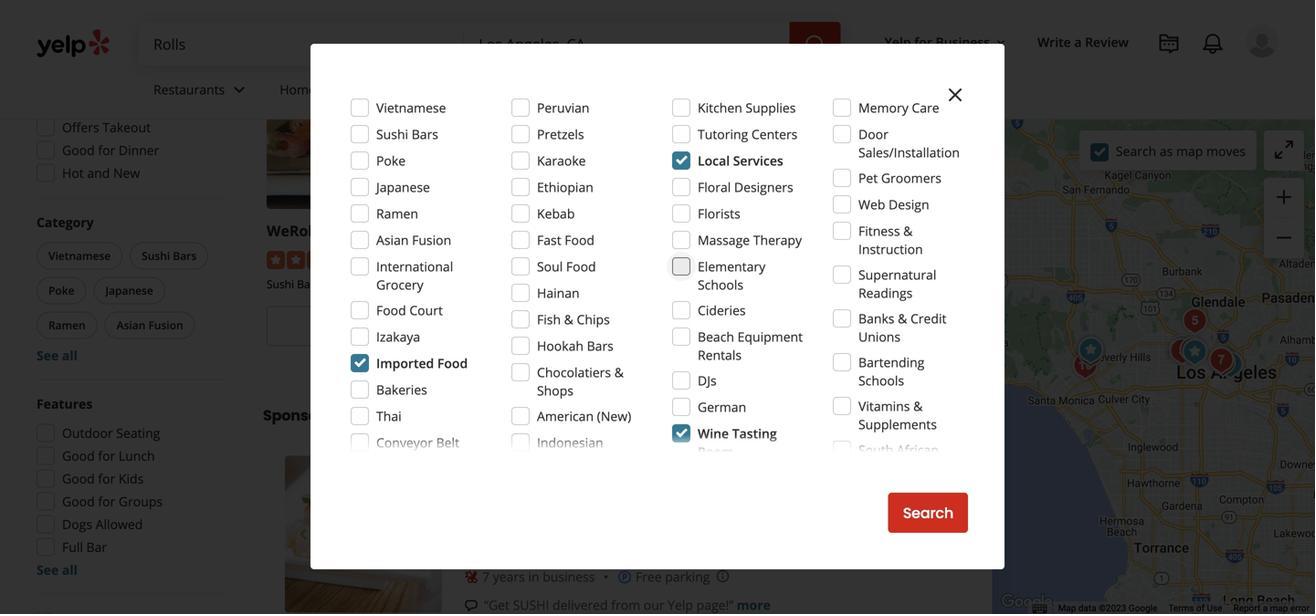 Task type: vqa. For each thing, say whether or not it's contained in the screenshot.
designers
yes



Task type: describe. For each thing, give the bounding box(es) containing it.
web design
[[859, 196, 930, 213]]

4.2 star rating image
[[732, 251, 831, 270]]

0 horizontal spatial yelp
[[668, 597, 693, 615]]

banks
[[859, 310, 895, 328]]

food for imported
[[437, 355, 468, 372]]

24 chevron down v2 image
[[506, 79, 528, 101]]

order now link for hello fish
[[732, 307, 950, 347]]

previous image
[[292, 524, 314, 546]]

order for nori
[[338, 317, 379, 337]]

group containing suggested
[[31, 21, 227, 188]]

map
[[1058, 603, 1076, 614]]

zoom in image
[[1273, 186, 1295, 208]]

yelp for business button
[[878, 26, 1016, 58]]

use
[[1207, 603, 1223, 614]]

google image
[[997, 591, 1058, 615]]

(43
[[394, 250, 413, 267]]

8:45
[[618, 347, 644, 365]]

lunch
[[119, 448, 155, 465]]

bar
[[86, 539, 107, 556]]

7 years in business
[[482, 569, 595, 586]]

ramen inside button
[[48, 318, 86, 333]]

now for weroll nori
[[382, 317, 414, 337]]

(580 reviews)
[[627, 250, 705, 267]]

poke inside button
[[48, 283, 74, 298]]

a for report
[[1263, 603, 1268, 614]]

©2023
[[1099, 603, 1127, 614]]

fusion inside asian fusion button
[[148, 318, 183, 333]]

delivery
[[103, 73, 151, 90]]

cideries
[[698, 302, 746, 319]]

food down international
[[401, 277, 426, 292]]

open for roll
[[551, 347, 585, 365]]

pm for weroll nori
[[414, 347, 434, 365]]

order now for hello fish
[[803, 317, 879, 337]]

fast food
[[537, 232, 595, 249]]

german
[[698, 399, 747, 416]]

all for category
[[62, 347, 78, 365]]

more link
[[737, 597, 771, 615]]

map for moves
[[1177, 142, 1203, 160]]

wine
[[698, 425, 729, 443]]

massage
[[698, 232, 750, 249]]

for for kids
[[98, 470, 115, 488]]

takeout
[[103, 119, 151, 136]]

schools for bartending schools
[[859, 372, 904, 390]]

write
[[1038, 33, 1071, 51]]

nori
[[321, 221, 353, 241]]

order now for weroll nori
[[338, 317, 414, 337]]

features
[[37, 396, 93, 413]]

until for nori
[[356, 347, 382, 365]]

floral
[[698, 179, 731, 196]]

sushi right salad,
[[804, 277, 831, 292]]

wine tasting room
[[698, 425, 777, 461]]

hello
[[732, 221, 770, 241]]

african
[[897, 442, 939, 459]]

sushi down 4.6 star rating image
[[267, 277, 294, 292]]

schools for elementary schools
[[698, 276, 744, 294]]

search for search as map moves
[[1116, 142, 1157, 160]]

0 horizontal spatial fast
[[377, 277, 398, 292]]

massage therapy
[[698, 232, 802, 249]]

offers for offers takeout
[[62, 119, 99, 136]]

see all button for features
[[37, 562, 78, 579]]

until 2:00 am
[[821, 347, 899, 365]]

bartending schools
[[859, 354, 925, 390]]

rentals
[[698, 347, 742, 364]]

3 until from the left
[[821, 347, 847, 365]]

order for call
[[571, 317, 611, 337]]

now for hello fish
[[848, 317, 879, 337]]

am
[[879, 347, 899, 365]]

hello fish
[[732, 221, 803, 241]]

yelp inside button
[[885, 33, 911, 51]]

2 reviews) from the left
[[656, 250, 705, 267]]

full
[[62, 539, 83, 556]]

fish inside search dialog
[[537, 311, 561, 328]]

business categories element
[[139, 66, 1279, 119]]

peruvian
[[537, 99, 590, 116]]

roll roll roll image
[[1166, 334, 1203, 371]]

memory care
[[859, 99, 940, 116]]

new
[[113, 164, 140, 182]]

search as map moves
[[1116, 142, 1246, 160]]

centers
[[752, 126, 798, 143]]

order now link for weroll nori
[[267, 307, 485, 347]]

local
[[698, 152, 730, 169]]

international
[[376, 258, 453, 275]]

ramen button
[[37, 312, 97, 339]]

good for good for dinner
[[62, 142, 95, 159]]

good for good for lunch
[[62, 448, 95, 465]]

shops
[[537, 382, 574, 400]]

elementary schools
[[698, 258, 766, 294]]

hot and new
[[62, 164, 140, 182]]

category
[[37, 214, 94, 231]]

california rock'n sushi - los angeles image
[[1164, 333, 1201, 370]]

open until 8:30 pm
[[318, 347, 434, 365]]

imported
[[376, 355, 434, 372]]

group containing category
[[33, 213, 227, 365]]

a for write
[[1075, 33, 1082, 51]]

roll call - koreatown link
[[499, 221, 651, 241]]

map for error
[[1270, 603, 1289, 614]]

belt
[[436, 434, 460, 452]]

hello fish image
[[1164, 331, 1201, 367]]

food court
[[376, 302, 443, 319]]

16 speech v2 image
[[464, 599, 479, 614]]

conveyor
[[376, 434, 433, 452]]

4.3 star rating image
[[499, 251, 598, 270]]

web
[[859, 196, 886, 213]]

local services
[[698, 152, 784, 169]]

sales/installation
[[859, 144, 960, 161]]

vitamins
[[859, 398, 910, 415]]

moves
[[1207, 142, 1246, 160]]

4.6
[[373, 250, 391, 267]]

search dialog
[[0, 0, 1316, 615]]

asian inside button
[[117, 318, 146, 333]]

search button
[[889, 493, 968, 534]]

instruction
[[859, 241, 923, 258]]

see all button for category
[[37, 347, 78, 365]]

international grocery
[[376, 258, 453, 294]]

poke button
[[37, 277, 86, 305]]

as
[[1160, 142, 1173, 160]]

years
[[493, 569, 525, 586]]

see all for features
[[37, 562, 78, 579]]

kazunori | westwood image
[[1073, 336, 1109, 373]]

sushi
[[513, 597, 549, 615]]

yunomi handroll image
[[1213, 347, 1249, 384]]

& for banks
[[898, 310, 907, 328]]

ramen inside search dialog
[[376, 205, 418, 222]]

good for good for groups
[[62, 493, 95, 511]]

free parking
[[636, 569, 710, 586]]

weroll nori link
[[267, 221, 353, 241]]

close image
[[945, 84, 967, 106]]

fusion inside search dialog
[[412, 232, 451, 249]]

fitness
[[859, 222, 900, 240]]

4.2 (531 reviews)
[[838, 250, 938, 267]]

sushi down soul food
[[551, 277, 579, 292]]

0 vertical spatial fish
[[774, 221, 803, 241]]

report a map error
[[1234, 603, 1310, 614]]

tutoring centers
[[698, 126, 798, 143]]

business
[[936, 33, 990, 51]]

zoom out image
[[1273, 227, 1295, 249]]

sushi down home services link
[[376, 126, 408, 143]]

japanese button
[[94, 277, 165, 305]]

see for features
[[37, 562, 59, 579]]

notifications image
[[1202, 33, 1224, 55]]

terms
[[1169, 603, 1195, 614]]

suggested
[[37, 21, 102, 38]]

food for soul
[[566, 258, 596, 275]]

& for vitamins
[[914, 398, 923, 415]]

order for fish
[[803, 317, 844, 337]]

-
[[562, 221, 566, 241]]

japanese inside japanese button
[[106, 283, 153, 298]]

until for call
[[588, 347, 615, 365]]

roll call - koreatown image
[[1177, 334, 1213, 371]]

designers
[[734, 179, 794, 196]]

offers for offers delivery
[[62, 73, 99, 90]]

japanese, sushi bars, chinese
[[499, 277, 651, 292]]

pet
[[859, 169, 878, 187]]

business
[[543, 569, 595, 586]]

search image
[[804, 34, 826, 56]]

therapy
[[753, 232, 802, 249]]



Task type: locate. For each thing, give the bounding box(es) containing it.
chocolatiers
[[537, 364, 611, 381]]

supernatural readings
[[859, 266, 937, 302]]

&
[[904, 222, 913, 240], [898, 310, 907, 328], [564, 311, 574, 328], [615, 364, 624, 381], [914, 398, 923, 415]]

for down good for lunch
[[98, 470, 115, 488]]

fusion down japanese button
[[148, 318, 183, 333]]

services for local services
[[733, 152, 784, 169]]

0 horizontal spatial open
[[62, 50, 95, 68]]

0 vertical spatial ramen
[[376, 205, 418, 222]]

0 horizontal spatial ramen
[[48, 318, 86, 333]]

see all for category
[[37, 347, 78, 365]]

1 vertical spatial fast
[[377, 277, 398, 292]]

None search field
[[139, 22, 845, 66]]

order up hookah bars
[[571, 317, 611, 337]]

& right banks
[[898, 310, 907, 328]]

japanese inside search dialog
[[376, 179, 430, 196]]

fish up 4.2 star rating image
[[774, 221, 803, 241]]

1 see from the top
[[37, 347, 59, 365]]

1 horizontal spatial bars,
[[581, 277, 607, 292]]

1 vertical spatial fusion
[[148, 318, 183, 333]]

slideshow element
[[285, 456, 442, 614]]

3 good from the top
[[62, 470, 95, 488]]

1 vertical spatial yelp
[[668, 597, 693, 615]]

4.6 star rating image
[[267, 251, 365, 270]]

bars, down soul food
[[581, 277, 607, 292]]

open inside group
[[62, 50, 95, 68]]

2 horizontal spatial order now link
[[732, 307, 950, 347]]

good for good for kids
[[62, 470, 95, 488]]

1 order now link from the left
[[267, 307, 485, 347]]

0 horizontal spatial search
[[903, 503, 954, 524]]

order now link up open until 8:30 pm
[[267, 307, 485, 347]]

0 vertical spatial japanese
[[376, 179, 430, 196]]

now up 8:45 at the left bottom of the page
[[615, 317, 646, 337]]

tutoring
[[698, 126, 748, 143]]

for for groups
[[98, 493, 115, 511]]

schools inside elementary schools
[[698, 276, 744, 294]]

sushi inside button
[[142, 248, 170, 264]]

kitchen supplies
[[698, 99, 796, 116]]

expand map image
[[1273, 139, 1295, 161]]

write a review link
[[1030, 26, 1136, 58]]

0 vertical spatial see
[[37, 347, 59, 365]]

2 horizontal spatial order
[[803, 317, 844, 337]]

yelp right 'our'
[[668, 597, 693, 615]]

home services
[[280, 81, 368, 98]]

asian fusion inside search dialog
[[376, 232, 451, 249]]

open for weroll
[[318, 347, 352, 365]]

services for home services
[[319, 81, 368, 98]]

0 horizontal spatial japanese
[[106, 283, 153, 298]]

0 vertical spatial sushi bars
[[376, 126, 438, 143]]

tasting
[[732, 425, 777, 443]]

until left 2:00
[[821, 347, 847, 365]]

open down suggested
[[62, 50, 95, 68]]

chips
[[577, 311, 610, 328]]

1 horizontal spatial sushi bars
[[376, 126, 438, 143]]

1 horizontal spatial asian
[[376, 232, 409, 249]]

poke up ramen button
[[48, 283, 74, 298]]

restaurants
[[153, 81, 225, 98]]

order
[[338, 317, 379, 337], [571, 317, 611, 337], [803, 317, 844, 337]]

now
[[98, 50, 126, 68], [382, 317, 414, 337], [615, 317, 646, 337], [848, 317, 879, 337]]

vitamins & supplements
[[859, 398, 937, 433]]

karaoke
[[537, 152, 586, 169]]

1 horizontal spatial a
[[1263, 603, 1268, 614]]

16 chevron down v2 image
[[994, 35, 1009, 50]]

4 good from the top
[[62, 493, 95, 511]]

open until 8:45 pm
[[551, 347, 666, 365]]

ramen up (43
[[376, 205, 418, 222]]

map data ©2023 google
[[1058, 603, 1158, 614]]

roll call - koreatown image
[[285, 456, 442, 614]]

sushi up japanese button
[[142, 248, 170, 264]]

& for fitness
[[904, 222, 913, 240]]

until
[[356, 347, 382, 365], [588, 347, 615, 365], [821, 347, 847, 365]]

asian fusion button
[[105, 312, 195, 339]]

1 horizontal spatial search
[[1116, 142, 1157, 160]]

& up (new)
[[615, 364, 624, 381]]

0 horizontal spatial a
[[1075, 33, 1082, 51]]

japanese up asian fusion button
[[106, 283, 153, 298]]

schools down elementary
[[698, 276, 744, 294]]

1 japanese, from the left
[[326, 277, 374, 292]]

order now for roll call - koreatown
[[571, 317, 646, 337]]

japanese, down the 4.6
[[326, 277, 374, 292]]

1 vertical spatial map
[[1270, 603, 1289, 614]]

poke inside search dialog
[[376, 152, 406, 169]]

reviews) for hello fish
[[889, 250, 938, 267]]

of
[[1197, 603, 1205, 614]]

open down fish & chips
[[551, 347, 585, 365]]

poke
[[376, 152, 406, 169], [48, 283, 74, 298]]

dogs
[[62, 516, 92, 534]]

sushi bars, japanese, fast food
[[267, 277, 426, 292]]

0 horizontal spatial fusion
[[148, 318, 183, 333]]

search for search
[[903, 503, 954, 524]]

chocolatiers & shops
[[537, 364, 624, 400]]

0 vertical spatial asian fusion
[[376, 232, 451, 249]]

see all button down ramen button
[[37, 347, 78, 365]]

pretzels
[[537, 126, 584, 143]]

fast inside search dialog
[[537, 232, 562, 249]]

vietnamese
[[376, 99, 446, 116], [48, 248, 111, 264]]

2 until from the left
[[588, 347, 615, 365]]

& up instruction
[[904, 222, 913, 240]]

floral designers
[[698, 179, 794, 196]]

1 vertical spatial poke
[[48, 283, 74, 298]]

all for features
[[62, 562, 78, 579]]

asian fusion inside button
[[117, 318, 183, 333]]

2 see from the top
[[37, 562, 59, 579]]

order now link up open until 8:45 pm
[[499, 307, 717, 347]]

1 vertical spatial search
[[903, 503, 954, 524]]

0 vertical spatial map
[[1177, 142, 1203, 160]]

0 horizontal spatial services
[[319, 81, 368, 98]]

0 horizontal spatial japanese,
[[326, 277, 374, 292]]

until left 8:45 at the left bottom of the page
[[588, 347, 615, 365]]

24 chevron down v2 image
[[229, 79, 251, 101]]

1 vertical spatial schools
[[859, 372, 904, 390]]

izakaya
[[376, 328, 420, 346]]

soul food
[[537, 258, 596, 275]]

16 parking v2 image
[[618, 571, 632, 585]]

california roll factory image
[[1067, 348, 1104, 385]]

& for fish
[[564, 311, 574, 328]]

sushi down the conveyor at the left bottom of page
[[376, 453, 408, 470]]

schools inside 'bartending schools'
[[859, 372, 904, 390]]

for left business
[[915, 33, 933, 51]]

0 horizontal spatial schools
[[698, 276, 744, 294]]

pm for roll call - koreatown
[[647, 347, 666, 365]]

report a map error link
[[1234, 603, 1310, 614]]

2 offers from the top
[[62, 119, 99, 136]]

1 horizontal spatial fusion
[[412, 232, 451, 249]]

care
[[912, 99, 940, 116]]

0 vertical spatial search
[[1116, 142, 1157, 160]]

0 vertical spatial asian
[[376, 232, 409, 249]]

0 horizontal spatial asian
[[117, 318, 146, 333]]

1 horizontal spatial map
[[1270, 603, 1289, 614]]

search down african
[[903, 503, 954, 524]]

wraps, salad, sushi bars
[[732, 277, 857, 292]]

group containing features
[[31, 395, 227, 580]]

0 horizontal spatial asian fusion
[[117, 318, 183, 333]]

1 horizontal spatial services
[[733, 152, 784, 169]]

yelp left business
[[885, 33, 911, 51]]

1 horizontal spatial order now link
[[499, 307, 717, 347]]

readings
[[859, 285, 913, 302]]

keyboard shortcuts image
[[1033, 605, 1047, 614]]

1 horizontal spatial pm
[[414, 347, 434, 365]]

services up designers
[[733, 152, 784, 169]]

asian fusion up "4.6 (43 reviews)"
[[376, 232, 451, 249]]

japanese up (43
[[376, 179, 430, 196]]

1 order now from the left
[[338, 317, 414, 337]]

1 vertical spatial asian fusion
[[117, 318, 183, 333]]

0 vertical spatial services
[[319, 81, 368, 98]]

0 horizontal spatial order
[[338, 317, 379, 337]]

pm right the 8:30
[[414, 347, 434, 365]]

american (new)
[[537, 408, 632, 425]]

1 vertical spatial services
[[733, 152, 784, 169]]

1 all from the top
[[62, 347, 78, 365]]

3 order now link from the left
[[732, 307, 950, 347]]

2 bars, from the left
[[581, 277, 607, 292]]

services inside business categories element
[[319, 81, 368, 98]]

wraps,
[[732, 277, 767, 292]]

data
[[1079, 603, 1097, 614]]

2 see all button from the top
[[37, 562, 78, 579]]

1 horizontal spatial asian fusion
[[376, 232, 451, 249]]

sushi rush image
[[1203, 343, 1240, 379]]

services right home
[[319, 81, 368, 98]]

for up good for kids
[[98, 448, 115, 465]]

order up open until 8:30 pm
[[338, 317, 379, 337]]

map
[[1177, 142, 1203, 160], [1270, 603, 1289, 614]]

order up until 2:00 am at the bottom right of page
[[803, 317, 844, 337]]

3 order from the left
[[803, 317, 844, 337]]

0 horizontal spatial map
[[1177, 142, 1203, 160]]

info icon image
[[716, 569, 730, 584], [716, 569, 730, 584]]

1 horizontal spatial reviews)
[[656, 250, 705, 267]]

error
[[1291, 603, 1310, 614]]

vietnamese inside search dialog
[[376, 99, 446, 116]]

indonesian
[[537, 434, 603, 452]]

1 until from the left
[[356, 347, 382, 365]]

our
[[644, 597, 665, 615]]

1 horizontal spatial order
[[571, 317, 611, 337]]

design
[[889, 196, 930, 213]]

for for business
[[915, 33, 933, 51]]

& left chips
[[564, 311, 574, 328]]

parking
[[665, 569, 710, 586]]

2 order from the left
[[571, 317, 611, 337]]

3 reviews) from the left
[[889, 250, 938, 267]]

see all down full at the bottom left
[[37, 562, 78, 579]]

reviews) for weroll nori
[[416, 250, 465, 267]]

2 horizontal spatial order now
[[803, 317, 879, 337]]

order now up until 2:00 am at the bottom right of page
[[803, 317, 879, 337]]

2 order now link from the left
[[499, 307, 717, 347]]

pm inside group
[[158, 50, 177, 68]]

2 horizontal spatial open
[[551, 347, 585, 365]]

0 vertical spatial fast
[[537, 232, 562, 249]]

(531
[[860, 250, 885, 267]]

user actions element
[[870, 23, 1305, 135]]

good down outdoor
[[62, 448, 95, 465]]

1 horizontal spatial fish
[[774, 221, 803, 241]]

1 horizontal spatial vietnamese
[[376, 99, 446, 116]]

1 vertical spatial ramen
[[48, 318, 86, 333]]

2 horizontal spatial until
[[821, 347, 847, 365]]

pm right 5:24
[[158, 50, 177, 68]]

services inside search dialog
[[733, 152, 784, 169]]

all down ramen button
[[62, 347, 78, 365]]

map right 'as'
[[1177, 142, 1203, 160]]

food for fast
[[565, 232, 595, 249]]

for for dinner
[[98, 142, 115, 159]]

order now up open until 8:45 pm
[[571, 317, 646, 337]]

1 order from the left
[[338, 317, 379, 337]]

1 horizontal spatial until
[[588, 347, 615, 365]]

0 horizontal spatial sushi bars
[[142, 248, 197, 264]]

1 horizontal spatial open
[[318, 347, 352, 365]]

schools down the bartending
[[859, 372, 904, 390]]

sushi bars inside button
[[142, 248, 197, 264]]

1 horizontal spatial ramen
[[376, 205, 418, 222]]

1 horizontal spatial poke
[[376, 152, 406, 169]]

1 horizontal spatial yelp
[[885, 33, 911, 51]]

projects image
[[1158, 33, 1180, 55]]

0 vertical spatial all
[[62, 347, 78, 365]]

1 vertical spatial vietnamese
[[48, 248, 111, 264]]

food up soul food
[[565, 232, 595, 249]]

now up the offers delivery
[[98, 50, 126, 68]]

1 horizontal spatial japanese,
[[499, 277, 548, 292]]

see all down ramen button
[[37, 347, 78, 365]]

delivered
[[553, 597, 608, 615]]

& up the supplements
[[914, 398, 923, 415]]

1 vertical spatial all
[[62, 562, 78, 579]]

bars,
[[297, 277, 323, 292], [581, 277, 607, 292]]

& inside chocolatiers & shops
[[615, 364, 624, 381]]

0 vertical spatial offers
[[62, 73, 99, 90]]

food down grocery
[[376, 302, 406, 319]]

see for category
[[37, 347, 59, 365]]

now for roll call - koreatown
[[615, 317, 646, 337]]

0 horizontal spatial bars,
[[297, 277, 323, 292]]

a right report
[[1263, 603, 1268, 614]]

16 years in business v2 image
[[464, 571, 479, 585]]

1 see all button from the top
[[37, 347, 78, 365]]

dogs allowed
[[62, 516, 143, 534]]

search
[[1116, 142, 1157, 160], [903, 503, 954, 524]]

bakeries
[[376, 381, 427, 399]]

good for dinner
[[62, 142, 159, 159]]

0 horizontal spatial pm
[[158, 50, 177, 68]]

asian fusion
[[376, 232, 451, 249], [117, 318, 183, 333]]

2 horizontal spatial reviews)
[[889, 250, 938, 267]]

1 reviews) from the left
[[416, 250, 465, 267]]

order now link for roll call - koreatown
[[499, 307, 717, 347]]

0 horizontal spatial order now link
[[267, 307, 485, 347]]

all down full at the bottom left
[[62, 562, 78, 579]]

door
[[859, 126, 889, 143]]

7
[[482, 569, 490, 586]]

see all button down full at the bottom left
[[37, 562, 78, 579]]

memory
[[859, 99, 909, 116]]

kebab
[[537, 205, 575, 222]]

fish down hainan
[[537, 311, 561, 328]]

good for groups
[[62, 493, 163, 511]]

open up sponsored results
[[318, 347, 352, 365]]

unions
[[859, 328, 901, 346]]

restaurants link
[[139, 66, 265, 119]]

1 bars, from the left
[[297, 277, 323, 292]]

sushi bars up japanese button
[[142, 248, 197, 264]]

0 vertical spatial poke
[[376, 152, 406, 169]]

& inside banks & credit unions
[[898, 310, 907, 328]]

see
[[37, 347, 59, 365], [37, 562, 59, 579]]

search left 'as'
[[1116, 142, 1157, 160]]

0 vertical spatial yelp
[[885, 33, 911, 51]]

2 see all from the top
[[37, 562, 78, 579]]

good up dogs
[[62, 493, 95, 511]]

fusion up "4.6 (43 reviews)"
[[412, 232, 451, 249]]

1 vertical spatial fish
[[537, 311, 561, 328]]

0 horizontal spatial vietnamese
[[48, 248, 111, 264]]

for down offers takeout
[[98, 142, 115, 159]]

sushi bars button
[[130, 243, 208, 270]]

1 horizontal spatial fast
[[537, 232, 562, 249]]

groomers
[[881, 169, 942, 187]]

weroll nori image
[[1073, 333, 1109, 369], [1073, 333, 1109, 369]]

1 vertical spatial japanese
[[106, 283, 153, 298]]

poke down home services link
[[376, 152, 406, 169]]

report
[[1234, 603, 1261, 614]]

japanese
[[376, 179, 430, 196], [106, 283, 153, 298]]

vietnamese inside vietnamese button
[[48, 248, 111, 264]]

sushi bars inside search dialog
[[376, 126, 438, 143]]

asian down japanese button
[[117, 318, 146, 333]]

2 order now from the left
[[571, 317, 646, 337]]

0 horizontal spatial poke
[[48, 283, 74, 298]]

review
[[1085, 33, 1129, 51]]

offers up good for dinner
[[62, 119, 99, 136]]

good down good for lunch
[[62, 470, 95, 488]]

home
[[280, 81, 316, 98]]

asian up the 4.6
[[376, 232, 409, 249]]

4.6 (43 reviews)
[[373, 250, 465, 267]]

0 vertical spatial fusion
[[412, 232, 451, 249]]

djs
[[698, 372, 717, 390]]

0 horizontal spatial order now
[[338, 317, 414, 337]]

& for chocolatiers
[[615, 364, 624, 381]]

sōgo roll bar image
[[1177, 303, 1213, 340]]

bars inside button
[[173, 248, 197, 264]]

order now link up until 2:00 am at the bottom right of page
[[732, 307, 950, 347]]

2 all from the top
[[62, 562, 78, 579]]

map region
[[837, 0, 1316, 615]]

& inside fitness & instruction
[[904, 222, 913, 240]]

map left error
[[1270, 603, 1289, 614]]

2 japanese, from the left
[[499, 277, 548, 292]]

equipment
[[738, 328, 803, 346]]

for inside button
[[915, 33, 933, 51]]

sponsored
[[263, 406, 342, 426]]

1 vertical spatial see all button
[[37, 562, 78, 579]]

good for kids
[[62, 470, 144, 488]]

roll
[[499, 221, 527, 241]]

offers down open now 5:24 pm
[[62, 73, 99, 90]]

now up 2:00
[[848, 317, 879, 337]]

seating
[[116, 425, 160, 442]]

0 horizontal spatial reviews)
[[416, 250, 465, 267]]

google
[[1129, 603, 1158, 614]]

for for lunch
[[98, 448, 115, 465]]

0 vertical spatial see all
[[37, 347, 78, 365]]

a right write
[[1075, 33, 1082, 51]]

thai
[[376, 408, 402, 425]]

1 vertical spatial see all
[[37, 562, 78, 579]]

fast left -
[[537, 232, 562, 249]]

2 good from the top
[[62, 448, 95, 465]]

group
[[31, 21, 227, 188], [1264, 178, 1305, 259], [33, 213, 227, 365], [31, 395, 227, 580]]

1 horizontal spatial order now
[[571, 317, 646, 337]]

sushi inside conveyor belt sushi
[[376, 453, 408, 470]]

1 see all from the top
[[37, 347, 78, 365]]

for down good for kids
[[98, 493, 115, 511]]

1 horizontal spatial schools
[[859, 372, 904, 390]]

asian fusion down japanese button
[[117, 318, 183, 333]]

order now up open until 8:30 pm
[[338, 317, 414, 337]]

kazunori | dtla image
[[1205, 345, 1242, 382]]

now up the 8:30
[[382, 317, 414, 337]]

0 vertical spatial see all button
[[37, 347, 78, 365]]

1 offers from the top
[[62, 73, 99, 90]]

1 good from the top
[[62, 142, 95, 159]]

0 vertical spatial schools
[[698, 276, 744, 294]]

food right imported
[[437, 355, 468, 372]]

fitness & instruction
[[859, 222, 923, 258]]

asian inside search dialog
[[376, 232, 409, 249]]

supernatural
[[859, 266, 937, 284]]

takeout sushi and roll image
[[1174, 333, 1211, 369]]

ramen down poke button
[[48, 318, 86, 333]]

until left the 8:30
[[356, 347, 382, 365]]

banks & credit unions
[[859, 310, 947, 346]]

1 vertical spatial asian
[[117, 318, 146, 333]]

1 vertical spatial offers
[[62, 119, 99, 136]]

1 vertical spatial see
[[37, 562, 59, 579]]

1 horizontal spatial japanese
[[376, 179, 430, 196]]

pet groomers
[[859, 169, 942, 187]]

weroll
[[267, 221, 317, 241]]

1 vertical spatial sushi bars
[[142, 248, 197, 264]]

1 vertical spatial a
[[1263, 603, 1268, 614]]

0 vertical spatial a
[[1075, 33, 1082, 51]]

0 horizontal spatial fish
[[537, 311, 561, 328]]

room
[[698, 444, 734, 461]]

american
[[537, 408, 594, 425]]

sushi bars down home services link
[[376, 126, 438, 143]]

0 horizontal spatial until
[[356, 347, 382, 365]]

search inside button
[[903, 503, 954, 524]]

and
[[87, 164, 110, 182]]

florists
[[698, 205, 741, 222]]

bars, down 4.6 star rating image
[[297, 277, 323, 292]]

pm right 8:45 at the left bottom of the page
[[647, 347, 666, 365]]

fast down the 4.6
[[377, 277, 398, 292]]

japanese, down soul
[[499, 277, 548, 292]]

& inside vitamins & supplements
[[914, 398, 923, 415]]

good up hot
[[62, 142, 95, 159]]

supplies
[[746, 99, 796, 116]]

south
[[859, 442, 894, 459]]

2 horizontal spatial pm
[[647, 347, 666, 365]]

food up "japanese, sushi bars, chinese"
[[566, 258, 596, 275]]

0 vertical spatial vietnamese
[[376, 99, 446, 116]]

3 order now from the left
[[803, 317, 879, 337]]



